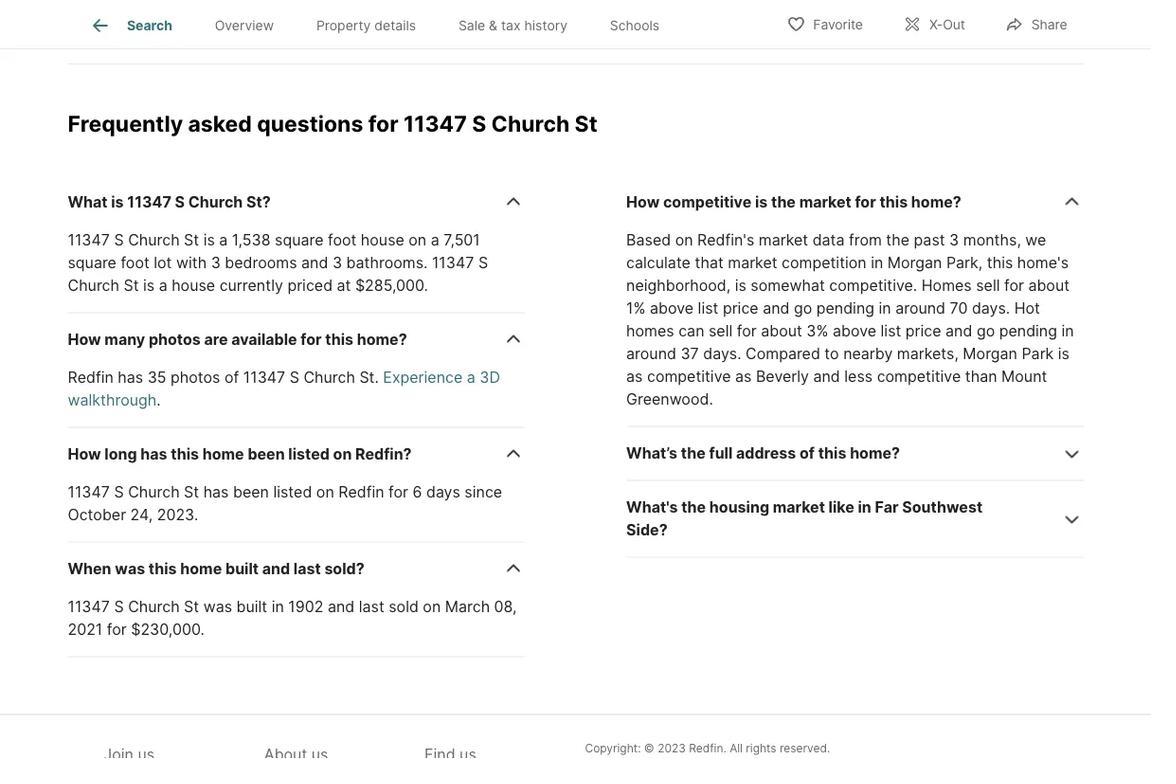 Task type: describe. For each thing, give the bounding box(es) containing it.
0 vertical spatial around
[[896, 299, 946, 317]]

2021
[[68, 620, 103, 639]]

what's the housing market like in far southwest side? button
[[627, 481, 1084, 558]]

based
[[627, 231, 671, 249]]

bedrooms
[[225, 253, 297, 272]]

competitive down 37
[[647, 367, 731, 386]]

1,538
[[232, 231, 271, 249]]

rights
[[746, 742, 777, 755]]

when was this home built and last sold? button
[[68, 543, 525, 596]]

competitive inside dropdown button
[[663, 193, 752, 211]]

1902
[[288, 598, 324, 616]]

march
[[445, 598, 490, 616]]

lot
[[154, 253, 172, 272]]

1 vertical spatial days.
[[703, 344, 742, 363]]

is inside dropdown button
[[755, 193, 768, 211]]

can
[[679, 322, 705, 340]]

1 vertical spatial about
[[761, 322, 803, 340]]

6
[[413, 483, 422, 501]]

on inside 11347 s church st has been listed on redfin for 6 days since october 24, 2023.
[[316, 483, 334, 501]]

0 vertical spatial about
[[1029, 276, 1070, 295]]

data
[[813, 231, 845, 249]]

overview
[[215, 17, 274, 33]]

walkthrough
[[68, 391, 157, 409]]

st for 11347 s church st was built in 1902 and last sold on march 08, 2021 for $230,000.
[[184, 598, 199, 616]]

&
[[489, 17, 498, 33]]

and inside "11347 s church st is a 1,538 square foot house on a 7,501 square foot lot with 3 bedrooms and 3 bathrooms."
[[301, 253, 328, 272]]

calculate
[[627, 253, 691, 272]]

on inside 11347 s church st was built in 1902 and last sold on march 08, 2021 for $230,000.
[[423, 598, 441, 616]]

1 horizontal spatial 3
[[333, 253, 342, 272]]

©
[[644, 742, 655, 755]]

somewhat
[[751, 276, 825, 295]]

last inside 11347 s church st was built in 1902 and last sold on march 08, 2021 for $230,000.
[[359, 598, 385, 616]]

35
[[148, 368, 166, 387]]

has inside 11347 s church st has been listed on redfin for 6 days since october 24, 2023.
[[203, 483, 229, 501]]

currently
[[220, 276, 283, 295]]

october
[[68, 506, 126, 524]]

70
[[950, 299, 968, 317]]

sale & tax history tab
[[437, 3, 589, 48]]

overview tab
[[194, 3, 295, 48]]

park,
[[947, 253, 983, 272]]

3 inside based on redfin's market data  from the past 3 months, we calculate that market competition in morgan park, this home's neighborhood, is somewhat competitive. homes sell for about 1% above list price and  go pending in around 70 days. hot homes can  sell for about 3% above list price and  go pending in around 37 days. compared to nearby markets, morgan park is as competitive as beverly and less competitive than mount greenwood.
[[950, 231, 959, 249]]

with
[[176, 253, 207, 272]]

tax
[[501, 17, 521, 33]]

this inside dropdown button
[[819, 444, 847, 462]]

last inside dropdown button
[[294, 560, 321, 578]]

days
[[426, 483, 460, 501]]

house inside "11347 s church st is a 1,538 square foot house on a 7,501 square foot lot with 3 bedrooms and 3 bathrooms."
[[361, 231, 405, 249]]

1 vertical spatial morgan
[[963, 344, 1018, 363]]

0 vertical spatial has
[[118, 368, 143, 387]]

listed for redfin?
[[288, 445, 330, 463]]

st?
[[246, 193, 271, 211]]

3d
[[480, 368, 500, 387]]

the inside based on redfin's market data  from the past 3 months, we calculate that market competition in morgan park, this home's neighborhood, is somewhat competitive. homes sell for about 1% above list price and  go pending in around 70 days. hot homes can  sell for about 3% above list price and  go pending in around 37 days. compared to nearby markets, morgan park is as competitive as beverly and less competitive than mount greenwood.
[[886, 231, 910, 249]]

homes
[[627, 322, 674, 340]]

compared
[[746, 344, 821, 363]]

this up 2023.
[[171, 445, 199, 463]]

from
[[849, 231, 882, 249]]

11347 inside 11347 s church st was built in 1902 and last sold on march 08, 2021 for $230,000.
[[68, 598, 110, 616]]

full
[[709, 444, 733, 462]]

what is 11347 s church st? button
[[68, 176, 525, 229]]

frequently asked questions for 11347 s church st
[[68, 110, 598, 137]]

this inside based on redfin's market data  from the past 3 months, we calculate that market competition in morgan park, this home's neighborhood, is somewhat competitive. homes sell for about 1% above list price and  go pending in around 70 days. hot homes can  sell for about 3% above list price and  go pending in around 37 days. compared to nearby markets, morgan park is as competitive as beverly and less competitive than mount greenwood.
[[987, 253, 1013, 272]]

church inside 11347 s church st has been listed on redfin for 6 days since october 24, 2023.
[[128, 483, 180, 501]]

details
[[375, 17, 416, 33]]

redfin's
[[698, 231, 755, 249]]

1 horizontal spatial days.
[[972, 299, 1011, 317]]

this down 'at'
[[325, 330, 354, 349]]

been for home
[[248, 445, 285, 463]]

for up from
[[855, 193, 876, 211]]

experience
[[383, 368, 463, 387]]

based on redfin's market data  from the past 3 months, we calculate that market competition in morgan park, this home's neighborhood, is somewhat competitive. homes sell for about 1% above list price and  go pending in around 70 days. hot homes can  sell for about 3% above list price and  go pending in around 37 days. compared to nearby markets, morgan park is as competitive as beverly and less competitive than mount greenwood.
[[627, 231, 1074, 408]]

7,501
[[444, 231, 480, 249]]

2 as from the left
[[736, 367, 752, 386]]

when was this home built and last sold?
[[68, 560, 365, 578]]

for inside 11347 s church st has been listed on redfin for 6 days since october 24, 2023.
[[389, 483, 408, 501]]

how many photos are available for this home? button
[[68, 313, 525, 366]]

reserved.
[[780, 742, 830, 755]]

what's
[[627, 444, 678, 462]]

property details
[[316, 17, 416, 33]]

and inside dropdown button
[[262, 560, 290, 578]]

0 vertical spatial redfin
[[68, 368, 114, 387]]

37
[[681, 344, 699, 363]]

is inside "11347 s church st is a 1,538 square foot house on a 7,501 square foot lot with 3 bedrooms and 3 bathrooms."
[[203, 231, 215, 249]]

search link
[[89, 14, 172, 37]]

home? inside dropdown button
[[850, 444, 900, 462]]

than
[[965, 367, 998, 386]]

favorite
[[813, 17, 863, 33]]

past
[[914, 231, 945, 249]]

tab list containing search
[[68, 0, 696, 48]]

for up compared
[[737, 322, 757, 340]]

side?
[[627, 521, 668, 539]]

to
[[825, 344, 839, 363]]

neighborhood,
[[627, 276, 731, 295]]

and down to
[[814, 367, 840, 386]]

nearby
[[844, 344, 893, 363]]

1 horizontal spatial list
[[881, 322, 902, 340]]

how for how long has this home been listed on redfin?
[[68, 445, 101, 463]]

this down 2023.
[[149, 560, 177, 578]]

markets,
[[897, 344, 959, 363]]

church inside 11347 s church st was built in 1902 and last sold on march 08, 2021 for $230,000.
[[128, 598, 180, 616]]

how many photos are available for this home?
[[68, 330, 407, 349]]

like
[[829, 498, 855, 516]]

11347 inside "11347 s church st is a 1,538 square foot house on a 7,501 square foot lot with 3 bedrooms and 3 bathrooms."
[[68, 231, 110, 249]]

asked
[[188, 110, 252, 137]]

1 horizontal spatial sell
[[976, 276, 1000, 295]]

for inside 11347 s church st was built in 1902 and last sold on march 08, 2021 for $230,000.
[[107, 620, 127, 639]]

11347 s church st has been listed on redfin for 6 days since october 24, 2023.
[[68, 483, 502, 524]]

redfin.
[[689, 742, 727, 755]]

this up from
[[880, 193, 908, 211]]

when
[[68, 560, 111, 578]]

0 vertical spatial go
[[794, 299, 812, 317]]

redfin?
[[355, 445, 412, 463]]

11347 s church st was built in 1902 and last sold on march 08, 2021 for $230,000.
[[68, 598, 517, 639]]

built inside 11347 s church st was built in 1902 and last sold on march 08, 2021 for $230,000.
[[236, 598, 267, 616]]

0 vertical spatial foot
[[328, 231, 357, 249]]

in up competitive. on the right top of page
[[871, 253, 884, 272]]

how competitive is the market for this home?
[[627, 193, 962, 211]]

how for how competitive is the market for this home?
[[627, 193, 660, 211]]

out
[[943, 17, 966, 33]]

address
[[736, 444, 796, 462]]

long
[[105, 445, 137, 463]]

greenwood.
[[627, 390, 713, 408]]

house inside 11347 s church st is a house currently priced at $285,000.
[[172, 276, 215, 295]]

photos inside "how many photos are available for this home?" dropdown button
[[149, 330, 201, 349]]

home? for how many photos are available for this home?
[[357, 330, 407, 349]]

far
[[875, 498, 899, 516]]

competition
[[782, 253, 867, 272]]

1 vertical spatial pending
[[1000, 322, 1058, 340]]

the inside the what's the housing market like in far southwest side?
[[682, 498, 706, 516]]

are
[[204, 330, 228, 349]]

0 horizontal spatial sell
[[709, 322, 733, 340]]

st for 11347 s church st is a house currently priced at $285,000.
[[124, 276, 139, 295]]

copyright: © 2023 redfin. all rights reserved.
[[585, 742, 830, 755]]

the up "competition"
[[771, 193, 796, 211]]

3%
[[807, 322, 829, 340]]

redfin inside 11347 s church st has been listed on redfin for 6 days since october 24, 2023.
[[339, 483, 384, 501]]

2023.
[[157, 506, 198, 524]]

market inside the what's the housing market like in far southwest side?
[[773, 498, 825, 516]]

many
[[105, 330, 145, 349]]

market up data
[[800, 193, 852, 211]]

1 as from the left
[[627, 367, 643, 386]]

of for address
[[800, 444, 815, 462]]



Task type: locate. For each thing, give the bounding box(es) containing it.
for right questions
[[368, 110, 399, 137]]

this up like at the right of the page
[[819, 444, 847, 462]]

park
[[1022, 344, 1054, 363]]

days. right 37
[[703, 344, 742, 363]]

how competitive is the market for this home? button
[[627, 176, 1084, 229]]

morgan down past at the top right
[[888, 253, 942, 272]]

for right available
[[301, 330, 322, 349]]

of for photos
[[225, 368, 239, 387]]

foot up 'at'
[[328, 231, 357, 249]]

this down months,
[[987, 253, 1013, 272]]

1 vertical spatial how
[[68, 330, 101, 349]]

1 vertical spatial last
[[359, 598, 385, 616]]

was inside 11347 s church st was built in 1902 and last sold on march 08, 2021 for $230,000.
[[203, 598, 232, 616]]

of
[[225, 368, 239, 387], [800, 444, 815, 462]]

for up hot
[[1005, 276, 1024, 295]]

photos right 35
[[171, 368, 220, 387]]

home
[[203, 445, 244, 463], [180, 560, 222, 578]]

home? up past at the top right
[[912, 193, 962, 211]]

0 horizontal spatial list
[[698, 299, 719, 317]]

church inside "11347 s church st is a 1,538 square foot house on a 7,501 square foot lot with 3 bedrooms and 3 bathrooms."
[[128, 231, 180, 249]]

been
[[248, 445, 285, 463], [233, 483, 269, 501]]

0 vertical spatial listed
[[288, 445, 330, 463]]

in down competitive. on the right top of page
[[879, 299, 892, 317]]

2 horizontal spatial home?
[[912, 193, 962, 211]]

is
[[111, 193, 124, 211], [755, 193, 768, 211], [203, 231, 215, 249], [143, 276, 155, 295], [735, 276, 747, 295], [1058, 344, 1070, 363]]

questions
[[257, 110, 363, 137]]

a inside "experience a 3d walkthrough"
[[467, 368, 476, 387]]

been inside 11347 s church st has been listed on redfin for 6 days since october 24, 2023.
[[233, 483, 269, 501]]

the left past at the top right
[[886, 231, 910, 249]]

home? up far
[[850, 444, 900, 462]]

what's the full address of this home?
[[627, 444, 900, 462]]

1 horizontal spatial was
[[203, 598, 232, 616]]

days.
[[972, 299, 1011, 317], [703, 344, 742, 363]]

sell down park, on the top of the page
[[976, 276, 1000, 295]]

months,
[[964, 231, 1022, 249]]

above down neighborhood,
[[650, 299, 694, 317]]

built up 11347 s church st was built in 1902 and last sold on march 08, 2021 for $230,000. at bottom left
[[226, 560, 259, 578]]

go up than
[[977, 322, 995, 340]]

0 vertical spatial last
[[294, 560, 321, 578]]

market
[[800, 193, 852, 211], [759, 231, 809, 249], [728, 253, 778, 272], [773, 498, 825, 516]]

what's the housing market like in far southwest side?
[[627, 498, 983, 539]]

above up nearby
[[833, 322, 877, 340]]

was down when was this home built and last sold?
[[203, 598, 232, 616]]

sale & tax history
[[459, 17, 568, 33]]

3 right the with
[[211, 253, 221, 272]]

property details tab
[[295, 3, 437, 48]]

x-
[[930, 17, 943, 33]]

what's the full address of this home? button
[[627, 427, 1084, 481]]

0 vertical spatial been
[[248, 445, 285, 463]]

redfin up walkthrough
[[68, 368, 114, 387]]

1 vertical spatial sell
[[709, 322, 733, 340]]

0 vertical spatial square
[[275, 231, 324, 249]]

on up bathrooms.
[[409, 231, 427, 249]]

0 horizontal spatial house
[[172, 276, 215, 295]]

1 horizontal spatial square
[[275, 231, 324, 249]]

and up 1902
[[262, 560, 290, 578]]

s
[[472, 110, 486, 137], [175, 193, 185, 211], [114, 231, 124, 249], [479, 253, 488, 272], [290, 368, 299, 387], [114, 483, 124, 501], [114, 598, 124, 616]]

how for how many photos are available for this home?
[[68, 330, 101, 349]]

0 horizontal spatial around
[[627, 344, 677, 363]]

home?
[[912, 193, 962, 211], [357, 330, 407, 349], [850, 444, 900, 462]]

1 horizontal spatial redfin
[[339, 483, 384, 501]]

that
[[695, 253, 724, 272]]

home down redfin has 35 photos of 11347 s church st.
[[203, 445, 244, 463]]

0 vertical spatial above
[[650, 299, 694, 317]]

list up nearby
[[881, 322, 902, 340]]

1 horizontal spatial foot
[[328, 231, 357, 249]]

1 horizontal spatial price
[[906, 322, 942, 340]]

1 vertical spatial redfin
[[339, 483, 384, 501]]

about up compared
[[761, 322, 803, 340]]

11347 inside 11347 s church st has been listed on redfin for 6 days since october 24, 2023.
[[68, 483, 110, 501]]

st inside 11347 s church st is a house currently priced at $285,000.
[[124, 276, 139, 295]]

built down when was this home built and last sold?
[[236, 598, 267, 616]]

redfin down redfin?
[[339, 483, 384, 501]]

was right the when
[[115, 560, 145, 578]]

as
[[627, 367, 643, 386], [736, 367, 752, 386]]

1 vertical spatial home
[[180, 560, 222, 578]]

has inside how long has this home been listed on redfin? dropdown button
[[141, 445, 167, 463]]

listed up 11347 s church st has been listed on redfin for 6 days since october 24, 2023.
[[288, 445, 330, 463]]

0 horizontal spatial home?
[[357, 330, 407, 349]]

1 horizontal spatial go
[[977, 322, 995, 340]]

2023
[[658, 742, 686, 755]]

competitive.
[[830, 276, 918, 295]]

0 vertical spatial home
[[203, 445, 244, 463]]

as up greenwood.
[[627, 367, 643, 386]]

st inside 11347 s church st was built in 1902 and last sold on march 08, 2021 for $230,000.
[[184, 598, 199, 616]]

1 horizontal spatial of
[[800, 444, 815, 462]]

on down how long has this home been listed on redfin? dropdown button
[[316, 483, 334, 501]]

pending down competitive. on the right top of page
[[817, 299, 875, 317]]

0 vertical spatial price
[[723, 299, 759, 317]]

listed inside dropdown button
[[288, 445, 330, 463]]

st for 11347 s church st is a 1,538 square foot house on a 7,501 square foot lot with 3 bedrooms and 3 bathrooms.
[[184, 231, 199, 249]]

has right long
[[141, 445, 167, 463]]

on inside "11347 s church st is a 1,538 square foot house on a 7,501 square foot lot with 3 bedrooms and 3 bathrooms."
[[409, 231, 427, 249]]

competitive down markets,
[[877, 367, 961, 386]]

last left sold
[[359, 598, 385, 616]]

3 up 'at'
[[333, 253, 342, 272]]

share button
[[989, 4, 1084, 43]]

1 vertical spatial was
[[203, 598, 232, 616]]

how left long
[[68, 445, 101, 463]]

square down what
[[68, 253, 117, 272]]

st for 11347 s church st has been listed on redfin for 6 days since october 24, 2023.
[[184, 483, 199, 501]]

0 horizontal spatial 3
[[211, 253, 221, 272]]

morgan up than
[[963, 344, 1018, 363]]

square down 'what is 11347 s church st?' "dropdown button"
[[275, 231, 324, 249]]

0 horizontal spatial days.
[[703, 344, 742, 363]]

go up '3%'
[[794, 299, 812, 317]]

1 horizontal spatial home?
[[850, 444, 900, 462]]

listed down how long has this home been listed on redfin? dropdown button
[[273, 483, 312, 501]]

a inside 11347 s church st is a house currently priced at $285,000.
[[159, 276, 167, 295]]

and inside 11347 s church st was built in 1902 and last sold on march 08, 2021 for $230,000.
[[328, 598, 355, 616]]

church inside "dropdown button"
[[188, 193, 243, 211]]

experience a 3d walkthrough button
[[68, 368, 500, 409]]

listed for redfin
[[273, 483, 312, 501]]

house down the with
[[172, 276, 215, 295]]

days. right 70
[[972, 299, 1011, 317]]

home down 2023.
[[180, 560, 222, 578]]

experience a 3d walkthrough
[[68, 368, 500, 409]]

0 vertical spatial pending
[[817, 299, 875, 317]]

st inside "11347 s church st is a 1,538 square foot house on a 7,501 square foot lot with 3 bedrooms and 3 bathrooms."
[[184, 231, 199, 249]]

11347 s church st is a house currently priced at $285,000.
[[68, 253, 488, 295]]

price up markets,
[[906, 322, 942, 340]]

in left far
[[858, 498, 872, 516]]

0 vertical spatial photos
[[149, 330, 201, 349]]

schools tab
[[589, 3, 681, 48]]

for left 6
[[389, 483, 408, 501]]

house up bathrooms.
[[361, 231, 405, 249]]

redfin
[[68, 368, 114, 387], [339, 483, 384, 501]]

been for has
[[233, 483, 269, 501]]

available
[[231, 330, 297, 349]]

what's
[[627, 498, 678, 516]]

and
[[301, 253, 328, 272], [763, 299, 790, 317], [946, 322, 973, 340], [814, 367, 840, 386], [262, 560, 290, 578], [328, 598, 355, 616]]

.
[[157, 391, 161, 409]]

about down home's
[[1029, 276, 1070, 295]]

listed inside 11347 s church st has been listed on redfin for 6 days since october 24, 2023.
[[273, 483, 312, 501]]

since
[[465, 483, 502, 501]]

1 horizontal spatial morgan
[[963, 344, 1018, 363]]

price
[[723, 299, 759, 317], [906, 322, 942, 340]]

0 vertical spatial morgan
[[888, 253, 942, 272]]

pending down hot
[[1000, 322, 1058, 340]]

what is 11347 s church st?
[[68, 193, 271, 211]]

and down 70
[[946, 322, 973, 340]]

2 vertical spatial has
[[203, 483, 229, 501]]

priced
[[288, 276, 333, 295]]

history
[[525, 17, 568, 33]]

2 vertical spatial home?
[[850, 444, 900, 462]]

less
[[845, 367, 873, 386]]

price down somewhat
[[723, 299, 759, 317]]

the left the full
[[681, 444, 706, 462]]

how long has this home been listed on redfin?
[[68, 445, 412, 463]]

1 horizontal spatial around
[[896, 299, 946, 317]]

a left 3d
[[467, 368, 476, 387]]

0 horizontal spatial about
[[761, 322, 803, 340]]

square
[[275, 231, 324, 249], [68, 253, 117, 272]]

0 vertical spatial how
[[627, 193, 660, 211]]

st inside 11347 s church st has been listed on redfin for 6 days since october 24, 2023.
[[184, 483, 199, 501]]

search
[[127, 17, 172, 33]]

1%
[[627, 299, 646, 317]]

redfin has 35 photos of 11347 s church st.
[[68, 368, 383, 387]]

copyright:
[[585, 742, 641, 755]]

0 vertical spatial home?
[[912, 193, 962, 211]]

has
[[118, 368, 143, 387], [141, 445, 167, 463], [203, 483, 229, 501]]

1 vertical spatial has
[[141, 445, 167, 463]]

schools
[[610, 17, 660, 33]]

sale
[[459, 17, 485, 33]]

0 horizontal spatial as
[[627, 367, 643, 386]]

s inside 11347 s church st has been listed on redfin for 6 days since october 24, 2023.
[[114, 483, 124, 501]]

is inside 11347 s church st is a house currently priced at $285,000.
[[143, 276, 155, 295]]

1 vertical spatial around
[[627, 344, 677, 363]]

sold?
[[324, 560, 365, 578]]

a left 1,538
[[219, 231, 228, 249]]

and right 1902
[[328, 598, 355, 616]]

on left redfin?
[[333, 445, 352, 463]]

x-out
[[930, 17, 966, 33]]

1 vertical spatial home?
[[357, 330, 407, 349]]

of right address
[[800, 444, 815, 462]]

0 vertical spatial days.
[[972, 299, 1011, 317]]

1 vertical spatial photos
[[171, 368, 220, 387]]

1 horizontal spatial about
[[1029, 276, 1070, 295]]

1 horizontal spatial house
[[361, 231, 405, 249]]

11347 inside 11347 s church st is a house currently priced at $285,000.
[[432, 253, 474, 272]]

and down somewhat
[[763, 299, 790, 317]]

how long has this home been listed on redfin? button
[[68, 428, 525, 481]]

s inside "11347 s church st is a 1,538 square foot house on a 7,501 square foot lot with 3 bedrooms and 3 bathrooms."
[[114, 231, 124, 249]]

0 vertical spatial list
[[698, 299, 719, 317]]

tab list
[[68, 0, 696, 48]]

is inside "dropdown button"
[[111, 193, 124, 211]]

1 vertical spatial house
[[172, 276, 215, 295]]

0 horizontal spatial morgan
[[888, 253, 942, 272]]

1 vertical spatial of
[[800, 444, 815, 462]]

1 vertical spatial foot
[[121, 253, 150, 272]]

home? for how competitive is the market for this home?
[[912, 193, 962, 211]]

11347 inside "dropdown button"
[[127, 193, 171, 211]]

for right 2021
[[107, 620, 127, 639]]

was
[[115, 560, 145, 578], [203, 598, 232, 616]]

1 vertical spatial above
[[833, 322, 877, 340]]

0 horizontal spatial last
[[294, 560, 321, 578]]

church inside 11347 s church st is a house currently priced at $285,000.
[[68, 276, 119, 295]]

1 horizontal spatial last
[[359, 598, 385, 616]]

photos left are
[[149, 330, 201, 349]]

0 horizontal spatial price
[[723, 299, 759, 317]]

list up can
[[698, 299, 719, 317]]

has left 35
[[118, 368, 143, 387]]

market left like at the right of the page
[[773, 498, 825, 516]]

of inside dropdown button
[[800, 444, 815, 462]]

mount
[[1002, 367, 1048, 386]]

0 horizontal spatial above
[[650, 299, 694, 317]]

0 horizontal spatial foot
[[121, 253, 150, 272]]

0 vertical spatial was
[[115, 560, 145, 578]]

as left beverly
[[736, 367, 752, 386]]

home? up st.
[[357, 330, 407, 349]]

0 vertical spatial of
[[225, 368, 239, 387]]

08,
[[494, 598, 517, 616]]

1 vertical spatial list
[[881, 322, 902, 340]]

0 horizontal spatial square
[[68, 253, 117, 272]]

on inside based on redfin's market data  from the past 3 months, we calculate that market competition in morgan park, this home's neighborhood, is somewhat competitive. homes sell for about 1% above list price and  go pending in around 70 days. hot homes can  sell for about 3% above list price and  go pending in around 37 days. compared to nearby markets, morgan park is as competitive as beverly and less competitive than mount greenwood.
[[675, 231, 693, 249]]

market down how competitive is the market for this home? on the right
[[759, 231, 809, 249]]

a left 7,501
[[431, 231, 440, 249]]

0 horizontal spatial go
[[794, 299, 812, 317]]

1 vertical spatial go
[[977, 322, 995, 340]]

last left sold?
[[294, 560, 321, 578]]

how up based
[[627, 193, 660, 211]]

$285,000.
[[355, 276, 428, 295]]

1 horizontal spatial as
[[736, 367, 752, 386]]

in down home's
[[1062, 322, 1074, 340]]

in inside the what's the housing market like in far southwest side?
[[858, 498, 872, 516]]

2 horizontal spatial 3
[[950, 231, 959, 249]]

sell right can
[[709, 322, 733, 340]]

has down how long has this home been listed on redfin?
[[203, 483, 229, 501]]

been up 11347 s church st has been listed on redfin for 6 days since october 24, 2023.
[[248, 445, 285, 463]]

and up priced
[[301, 253, 328, 272]]

beverly
[[756, 367, 809, 386]]

of down the how many photos are available for this home?
[[225, 368, 239, 387]]

on right sold
[[423, 598, 441, 616]]

0 vertical spatial sell
[[976, 276, 1000, 295]]

a down lot
[[159, 276, 167, 295]]

foot left lot
[[121, 253, 150, 272]]

pending
[[817, 299, 875, 317], [1000, 322, 1058, 340]]

st
[[575, 110, 598, 137], [184, 231, 199, 249], [124, 276, 139, 295], [184, 483, 199, 501], [184, 598, 199, 616]]

0 vertical spatial house
[[361, 231, 405, 249]]

s inside 11347 s church st was built in 1902 and last sold on march 08, 2021 for $230,000.
[[114, 598, 124, 616]]

1 horizontal spatial pending
[[1000, 322, 1058, 340]]

s inside 'what is 11347 s church st?' "dropdown button"
[[175, 193, 185, 211]]

0 vertical spatial built
[[226, 560, 259, 578]]

house
[[361, 231, 405, 249], [172, 276, 215, 295]]

home's
[[1018, 253, 1069, 272]]

on inside dropdown button
[[333, 445, 352, 463]]

sold
[[389, 598, 419, 616]]

s inside 11347 s church st is a house currently priced at $285,000.
[[479, 253, 488, 272]]

in left 1902
[[272, 598, 284, 616]]

competitive up redfin's
[[663, 193, 752, 211]]

x-out button
[[887, 4, 982, 43]]

1 vertical spatial price
[[906, 322, 942, 340]]

1 horizontal spatial above
[[833, 322, 877, 340]]

1 vertical spatial built
[[236, 598, 267, 616]]

11347
[[404, 110, 467, 137], [127, 193, 171, 211], [68, 231, 110, 249], [432, 253, 474, 272], [243, 368, 285, 387], [68, 483, 110, 501], [68, 598, 110, 616]]

1 vertical spatial square
[[68, 253, 117, 272]]

3 right past at the top right
[[950, 231, 959, 249]]

0 horizontal spatial of
[[225, 368, 239, 387]]

2 vertical spatial how
[[68, 445, 101, 463]]

on up calculate
[[675, 231, 693, 249]]

been down how long has this home been listed on redfin?
[[233, 483, 269, 501]]

built inside dropdown button
[[226, 560, 259, 578]]

foot
[[328, 231, 357, 249], [121, 253, 150, 272]]

1 vertical spatial been
[[233, 483, 269, 501]]

0 horizontal spatial was
[[115, 560, 145, 578]]

bathrooms.
[[346, 253, 428, 272]]

the inside dropdown button
[[681, 444, 706, 462]]

was inside when was this home built and last sold? dropdown button
[[115, 560, 145, 578]]

st.
[[360, 368, 379, 387]]

the right what's
[[682, 498, 706, 516]]

been inside dropdown button
[[248, 445, 285, 463]]

how left "many"
[[68, 330, 101, 349]]

0 horizontal spatial redfin
[[68, 368, 114, 387]]

0 horizontal spatial pending
[[817, 299, 875, 317]]

market down redfin's
[[728, 253, 778, 272]]

1 vertical spatial listed
[[273, 483, 312, 501]]

in inside 11347 s church st was built in 1902 and last sold on march 08, 2021 for $230,000.
[[272, 598, 284, 616]]

share
[[1032, 17, 1068, 33]]



Task type: vqa. For each thing, say whether or not it's contained in the screenshot.
homes
yes



